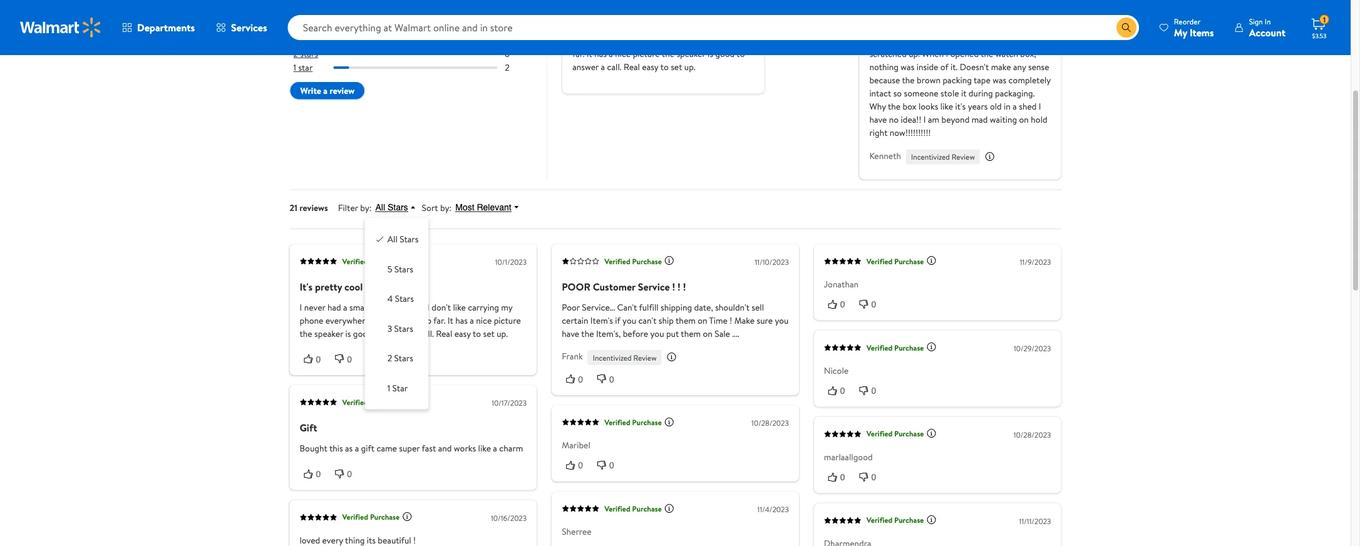 Task type: describe. For each thing, give the bounding box(es) containing it.
! inside poor service...   can't fulfill shipping date, shouldn't sell certain item's if you can't ship them on time !   make sure you have the item's, before you put them on sale ....
[[730, 314, 732, 326]]

1 star
[[387, 382, 408, 394]]

stars for 2 stars
[[300, 48, 318, 60]]

stars for 5 stars
[[300, 6, 318, 18]]

answer inside i never had a smart watch before. i don't like carrying my phone everywhere. i really like it so far. it has a nice picture the speaker is good to answer a call. real easy to set up.
[[385, 327, 411, 340]]

item's
[[590, 314, 613, 326]]

all inside option group
[[387, 233, 397, 246]]

the up the no on the top right of the page
[[888, 100, 901, 113]]

10/28/2023 for marlaallgood
[[1014, 430, 1051, 440]]

kenneth
[[869, 150, 901, 162]]

hold
[[1031, 114, 1047, 126]]

frank
[[562, 350, 583, 362]]

21 reviews
[[290, 201, 328, 214]]

progress bar for 1 star
[[333, 67, 497, 69]]

19
[[503, 6, 511, 18]]

1 vertical spatial opened
[[950, 48, 979, 60]]

picture inside i never had a smart watch before. i don't like carrying my phone everywhere. i really like it so far. it has a nice picture the speaker is good to answer a call. real easy to set up.
[[494, 314, 521, 326]]

can't
[[617, 301, 637, 313]]

1 for 1 star
[[387, 382, 390, 394]]

marlaallgood
[[824, 451, 873, 463]]

before. inside i never had a smart watch before. i don't like carrying my phone everywhere. i really like it so far. it has a nice picture the speaker is good to answer a call. real easy to set up.
[[398, 301, 425, 313]]

incentivized for frank
[[593, 352, 632, 363]]

sale
[[715, 327, 730, 340]]

nice inside i never had a smart watch before. i don't like carrying my phone everywhere. i really like it so far. it has a nice picture the speaker is good to answer a call. real easy to set up.
[[476, 314, 492, 326]]

like inside "empty box i opened the walmart box and instantly knew something wasn't right. the box was filthy and scratched up. when i opened the watch box, nothing was inside of it. doesn't make any sense because the brown packing tape was completely intact so someone stole it during packaging. why the box looks like it's years old in a shed i have no idea!! i am beyond mad waiting on hold right now!!!!!!!!!!"
[[940, 100, 953, 113]]

10/16/2023
[[491, 513, 527, 524]]

i never had a smart watch before. i don't like carrying my phone everywhere. i really like it so far. it has a nice picture the speaker is good to answer a call. real easy to set up.
[[300, 301, 521, 340]]

picture inside "it's pretty cool i never had a smart watch before. i don't like carrying my phone everywhere. i really like it so far. it has a nice picture the speaker is good to answer a call. real easy to set up."
[[633, 48, 660, 60]]

it's
[[955, 100, 966, 113]]

5 for 5 stars
[[387, 263, 392, 275]]

incentivized review for frank
[[593, 352, 657, 363]]

smart inside "it's pretty cool i never had a smart watch before. i don't like carrying my phone everywhere. i really like it so far. it has a nice picture the speaker is good to answer a call. real easy to set up."
[[622, 21, 644, 34]]

it inside i never had a smart watch before. i don't like carrying my phone everywhere. i really like it so far. it has a nice picture the speaker is good to answer a call. real easy to set up.
[[416, 314, 421, 326]]

can't
[[638, 314, 656, 326]]

years
[[968, 100, 988, 113]]

make
[[734, 314, 755, 326]]

0 horizontal spatial and
[[438, 442, 452, 454]]

wasn't
[[911, 35, 935, 47]]

most
[[455, 203, 474, 213]]

poor
[[562, 280, 590, 294]]

customer
[[593, 280, 636, 294]]

write a review
[[300, 85, 355, 97]]

by: for filter by:
[[360, 201, 372, 214]]

now!!!!!!!!!!
[[890, 127, 931, 139]]

filthy
[[1006, 35, 1026, 47]]

before. inside "it's pretty cool i never had a smart watch before. i don't like carrying my phone everywhere. i really like it so far. it has a nice picture the speaker is good to answer a call. real easy to set up."
[[671, 21, 698, 34]]

it inside "it's pretty cool i never had a smart watch before. i don't like carrying my phone everywhere. i really like it so far. it has a nice picture the speaker is good to answer a call. real easy to set up."
[[587, 48, 592, 60]]

11/4/2023
[[757, 504, 789, 515]]

it.
[[951, 61, 958, 73]]

have inside poor service...   can't fulfill shipping date, shouldn't sell certain item's if you can't ship them on time !   make sure you have the item's, before you put them on sale ....
[[562, 327, 579, 340]]

my
[[1174, 25, 1187, 39]]

pretty for it's pretty cool i never had a smart watch before. i don't like carrying my phone everywhere. i really like it so far. it has a nice picture the speaker is good to answer a call. real easy to set up.
[[588, 3, 615, 17]]

speaker inside i never had a smart watch before. i don't like carrying my phone everywhere. i really like it so far. it has a nice picture the speaker is good to answer a call. real easy to set up.
[[314, 327, 343, 340]]

4 for 4 stars
[[293, 20, 299, 32]]

shipping
[[661, 301, 692, 313]]

1 vertical spatial on
[[698, 314, 707, 326]]

am
[[928, 114, 939, 126]]

box
[[900, 3, 917, 17]]

ship
[[659, 314, 674, 326]]

any
[[1013, 61, 1026, 73]]

brown
[[917, 74, 941, 86]]

0 horizontal spatial verified purchase information image
[[402, 512, 412, 522]]

never inside i never had a smart watch before. i don't like carrying my phone everywhere. i really like it so far. it has a nice picture the speaker is good to answer a call. real easy to set up.
[[304, 301, 325, 313]]

because
[[869, 74, 900, 86]]

account
[[1249, 25, 1285, 39]]

departments button
[[111, 13, 205, 43]]

put
[[666, 327, 679, 340]]

far. inside i never had a smart watch before. i don't like carrying my phone everywhere. i really like it so far. it has a nice picture the speaker is good to answer a call. real easy to set up.
[[433, 314, 445, 326]]

so inside i never had a smart watch before. i don't like carrying my phone everywhere. i really like it so far. it has a nice picture the speaker is good to answer a call. real easy to set up.
[[423, 314, 431, 326]]

a inside write a review link
[[323, 85, 328, 97]]

jonathan
[[824, 278, 859, 290]]

gift
[[300, 421, 317, 435]]

during
[[969, 87, 993, 99]]

sort by:
[[422, 201, 452, 214]]

mad
[[972, 114, 988, 126]]

as
[[345, 442, 353, 454]]

Walmart Site-Wide search field
[[288, 15, 1139, 40]]

my inside i never had a smart watch before. i don't like carrying my phone everywhere. i really like it so far. it has a nice picture the speaker is good to answer a call. real easy to set up.
[[501, 301, 512, 313]]

incentivized for kenneth
[[911, 152, 950, 162]]

stars for 3 stars
[[300, 34, 318, 46]]

poor
[[562, 301, 580, 313]]

sure
[[757, 314, 773, 326]]

10/1/2023
[[495, 257, 527, 268]]

all stars inside all stars dropdown button
[[375, 203, 408, 213]]

poor service...   can't fulfill shipping date, shouldn't sell certain item's if you can't ship them on time !   make sure you have the item's, before you put them on sale ....
[[562, 301, 789, 340]]

gift
[[361, 442, 374, 454]]

10/29/2023
[[1014, 343, 1051, 354]]

shouldn't
[[715, 301, 749, 313]]

2 for 2
[[505, 62, 510, 74]]

why
[[869, 100, 886, 113]]

easy inside i never had a smart watch before. i don't like carrying my phone everywhere. i really like it so far. it has a nice picture the speaker is good to answer a call. real easy to set up.
[[454, 327, 471, 340]]

all stars inside option group
[[387, 233, 419, 246]]

is inside "it's pretty cool i never had a smart watch before. i don't like carrying my phone everywhere. i really like it so far. it has a nice picture the speaker is good to answer a call. real easy to set up."
[[708, 48, 713, 60]]

so inside "empty box i opened the walmart box and instantly knew something wasn't right. the box was filthy and scratched up. when i opened the watch box, nothing was inside of it. doesn't make any sense because the brown packing tape was completely intact so someone stole it during packaging. why the box looks like it's years old in a shed i have no idea!! i am beyond mad waiting on hold right now!!!!!!!!!!"
[[893, 87, 902, 99]]

1 horizontal spatial and
[[969, 21, 982, 34]]

watch inside "it's pretty cool i never had a smart watch before. i don't like carrying my phone everywhere. i really like it so far. it has a nice picture the speaker is good to answer a call. real easy to set up."
[[646, 21, 669, 34]]

2 vertical spatial was
[[993, 74, 1006, 86]]

has inside i never had a smart watch before. i don't like carrying my phone everywhere. i really like it so far. it has a nice picture the speaker is good to answer a call. real easy to set up.
[[455, 314, 468, 326]]

nice inside "it's pretty cool i never had a smart watch before. i don't like carrying my phone everywhere. i really like it so far. it has a nice picture the speaker is good to answer a call. real easy to set up."
[[615, 48, 631, 60]]

progress bar for 3 stars
[[333, 39, 497, 41]]

bought
[[300, 442, 327, 454]]

stars down 4 stars
[[394, 323, 413, 335]]

....
[[732, 327, 739, 340]]

verified purchase information image for nicole
[[926, 342, 936, 352]]

most relevant button
[[452, 202, 525, 213]]

service...
[[582, 301, 615, 313]]

certain
[[562, 314, 588, 326]]

empty
[[869, 3, 898, 17]]

stars for 4 stars
[[301, 20, 319, 32]]

in
[[1265, 16, 1271, 27]]

real inside "it's pretty cool i never had a smart watch before. i don't like carrying my phone everywhere. i really like it so far. it has a nice picture the speaker is good to answer a call. real easy to set up."
[[624, 61, 640, 73]]

2 horizontal spatial you
[[775, 314, 789, 326]]

the down "box"
[[904, 21, 917, 34]]

11/9/2023
[[1020, 257, 1051, 268]]

carrying inside i never had a smart watch before. i don't like carrying my phone everywhere. i really like it so far. it has a nice picture the speaker is good to answer a call. real easy to set up.
[[468, 301, 499, 313]]

option group containing all stars
[[375, 228, 419, 399]]

1 vertical spatial and
[[1028, 35, 1041, 47]]

stars inside dropdown button
[[388, 203, 408, 213]]

speaker inside "it's pretty cool i never had a smart watch before. i don't like carrying my phone everywhere. i really like it so far. it has a nice picture the speaker is good to answer a call. real easy to set up."
[[677, 48, 705, 60]]

set inside i never had a smart watch before. i don't like carrying my phone everywhere. i really like it so far. it has a nice picture the speaker is good to answer a call. real easy to set up.
[[483, 327, 495, 340]]

super
[[399, 442, 420, 454]]

1 horizontal spatial you
[[650, 327, 664, 340]]

never inside "it's pretty cool i never had a smart watch before. i don't like carrying my phone everywhere. i really like it so far. it has a nice picture the speaker is good to answer a call. real easy to set up."
[[577, 21, 598, 34]]

don't inside "it's pretty cool i never had a smart watch before. i don't like carrying my phone everywhere. i really like it so far. it has a nice picture the speaker is good to answer a call. real easy to set up."
[[704, 21, 724, 34]]

packing
[[943, 74, 972, 86]]

it's for it's pretty cool i never had a smart watch before. i don't like carrying my phone everywhere. i really like it so far. it has a nice picture the speaker is good to answer a call. real easy to set up.
[[572, 3, 585, 17]]

fulfill
[[639, 301, 658, 313]]

sense
[[1028, 61, 1049, 73]]

far. inside "it's pretty cool i never had a smart watch before. i don't like carrying my phone everywhere. i really like it so far. it has a nice picture the speaker is good to answer a call. real easy to set up."
[[572, 48, 584, 60]]

21
[[290, 201, 297, 214]]

walmart image
[[20, 18, 101, 38]]

write a review link
[[290, 82, 365, 100]]

reorder my items
[[1174, 16, 1214, 39]]

cool for it's pretty cool
[[344, 280, 363, 294]]

real inside i never had a smart watch before. i don't like carrying my phone everywhere. i really like it so far. it has a nice picture the speaker is good to answer a call. real easy to set up.
[[436, 327, 452, 340]]

0 vertical spatial them
[[676, 314, 696, 326]]

by: for sort by:
[[440, 201, 452, 214]]

in
[[1004, 100, 1011, 113]]

all stars button
[[372, 202, 422, 213]]

box,
[[1020, 48, 1036, 60]]

incentivized review information image
[[985, 152, 995, 162]]

services button
[[205, 13, 278, 43]]

smart inside i never had a smart watch before. i don't like carrying my phone everywhere. i really like it so far. it has a nice picture the speaker is good to answer a call. real easy to set up.
[[349, 301, 371, 313]]

it's pretty cool
[[300, 280, 363, 294]]

it inside i never had a smart watch before. i don't like carrying my phone everywhere. i really like it so far. it has a nice picture the speaker is good to answer a call. real easy to set up.
[[448, 314, 453, 326]]

works
[[454, 442, 476, 454]]

up. inside "empty box i opened the walmart box and instantly knew something wasn't right. the box was filthy and scratched up. when i opened the watch box, nothing was inside of it. doesn't make any sense because the brown packing tape was completely intact so someone stole it during packaging. why the box looks like it's years old in a shed i have no idea!! i am beyond mad waiting on hold right now!!!!!!!!!!"
[[909, 48, 920, 60]]

1 for 1
[[1323, 14, 1326, 25]]

11/10/2023
[[755, 257, 789, 268]]

charm
[[499, 442, 523, 454]]

it's pretty cool i never had a smart watch before. i don't like carrying my phone everywhere. i really like it so far. it has a nice picture the speaker is good to answer a call. real easy to set up.
[[572, 3, 751, 73]]

review
[[330, 85, 355, 97]]

time
[[709, 314, 727, 326]]

2 stars
[[387, 352, 413, 365]]

empty box i opened the walmart box and instantly knew something wasn't right. the box was filthy and scratched up. when i opened the watch box, nothing was inside of it. doesn't make any sense because the brown packing tape was completely intact so someone stole it during packaging. why the box looks like it's years old in a shed i have no idea!! i am beyond mad waiting on hold right now!!!!!!!!!!
[[869, 3, 1051, 139]]

stars down 5 stars
[[395, 293, 414, 305]]

intact
[[869, 87, 891, 99]]

old
[[990, 100, 1002, 113]]

1 horizontal spatial box
[[953, 21, 967, 34]]

write
[[300, 85, 321, 97]]

verified purchase information image for maribel
[[664, 417, 674, 427]]

stars down 3 stars
[[394, 352, 413, 365]]



Task type: vqa. For each thing, say whether or not it's contained in the screenshot.
Fashion
no



Task type: locate. For each thing, give the bounding box(es) containing it.
0 vertical spatial real
[[624, 61, 640, 73]]

shed
[[1019, 100, 1037, 113]]

phone inside i never had a smart watch before. i don't like carrying my phone everywhere. i really like it so far. it has a nice picture the speaker is good to answer a call. real easy to set up.
[[300, 314, 323, 326]]

1 vertical spatial speaker
[[314, 327, 343, 340]]

of
[[940, 61, 948, 73]]

1 horizontal spatial don't
[[704, 21, 724, 34]]

1 for 1 star
[[293, 62, 296, 74]]

before
[[623, 327, 648, 340]]

All Stars radio
[[375, 233, 385, 243]]

had inside i never had a smart watch before. i don't like carrying my phone everywhere. i really like it so far. it has a nice picture the speaker is good to answer a call. real easy to set up.
[[327, 301, 341, 313]]

1 horizontal spatial speaker
[[677, 48, 705, 60]]

it's for it's pretty cool
[[300, 280, 313, 294]]

2 by: from the left
[[440, 201, 452, 214]]

4 up 3 stars
[[387, 293, 393, 305]]

purchase
[[370, 256, 400, 267], [632, 256, 662, 267], [894, 256, 924, 267], [894, 342, 924, 353], [370, 397, 400, 408], [632, 417, 662, 428], [894, 429, 924, 439], [632, 504, 662, 514], [370, 512, 400, 523], [894, 515, 924, 526]]

progress bar for 2 stars
[[333, 53, 497, 55]]

0 horizontal spatial phone
[[300, 314, 323, 326]]

verified purchase information image for sherree
[[664, 503, 674, 513]]

pretty inside "it's pretty cool i never had a smart watch before. i don't like carrying my phone everywhere. i really like it so far. it has a nice picture the speaker is good to answer a call. real easy to set up."
[[588, 3, 615, 17]]

3 for 3 stars
[[387, 323, 392, 335]]

1 vertical spatial up.
[[684, 61, 695, 73]]

completely
[[1008, 74, 1051, 86]]

verified purchase
[[342, 256, 400, 267], [604, 256, 662, 267], [866, 256, 924, 267], [866, 342, 924, 353], [342, 397, 400, 408], [604, 417, 662, 428], [866, 429, 924, 439], [604, 504, 662, 514], [342, 512, 400, 523], [866, 515, 924, 526]]

5 stars
[[293, 6, 318, 18]]

0 horizontal spatial 5
[[293, 6, 298, 18]]

stars up the "4 stars"
[[300, 6, 318, 18]]

0 vertical spatial picture
[[633, 48, 660, 60]]

walmart
[[919, 21, 951, 34]]

4 inside option group
[[387, 293, 393, 305]]

0 horizontal spatial it
[[416, 314, 421, 326]]

2 horizontal spatial so
[[893, 87, 902, 99]]

nothing
[[869, 61, 899, 73]]

0 vertical spatial good
[[715, 48, 735, 60]]

1 vertical spatial don't
[[432, 301, 451, 313]]

1 vertical spatial was
[[901, 61, 914, 73]]

everywhere. inside "it's pretty cool i never had a smart watch before. i don't like carrying my phone everywhere. i really like it so far. it has a nice picture the speaker is good to answer a call. real easy to set up."
[[645, 35, 691, 47]]

10/17/2023
[[492, 398, 527, 409]]

the inside i never had a smart watch before. i don't like carrying my phone everywhere. i really like it so far. it has a nice picture the speaker is good to answer a call. real easy to set up.
[[300, 327, 312, 340]]

something
[[869, 35, 909, 47]]

i
[[572, 21, 575, 34], [700, 21, 702, 34], [869, 21, 872, 34], [693, 35, 696, 47], [946, 48, 948, 60], [1039, 100, 1041, 113], [923, 114, 926, 126], [300, 301, 302, 313], [427, 301, 429, 313], [374, 314, 376, 326]]

relevant
[[477, 203, 511, 213]]

is down search search box
[[708, 48, 713, 60]]

1 vertical spatial box
[[975, 35, 988, 47]]

1 vertical spatial incentivized
[[593, 352, 632, 363]]

1 horizontal spatial so
[[742, 35, 751, 47]]

1 vertical spatial easy
[[454, 327, 471, 340]]

stars right the 'all stars' radio
[[400, 233, 419, 246]]

incentivized review down 'am'
[[911, 152, 975, 162]]

2 horizontal spatial up.
[[909, 48, 920, 60]]

and down knew on the top right of page
[[1028, 35, 1041, 47]]

1 vertical spatial 5
[[387, 263, 392, 275]]

departments
[[137, 21, 195, 34]]

0 horizontal spatial answer
[[385, 327, 411, 340]]

call. inside i never had a smart watch before. i don't like carrying my phone everywhere. i really like it so far. it has a nice picture the speaker is good to answer a call. real easy to set up.
[[419, 327, 434, 340]]

1 vertical spatial pretty
[[315, 280, 342, 294]]

1 by: from the left
[[360, 201, 372, 214]]

stars left sort
[[388, 203, 408, 213]]

0 horizontal spatial 4
[[293, 20, 299, 32]]

0 horizontal spatial you
[[622, 314, 636, 326]]

2 horizontal spatial watch
[[995, 48, 1018, 60]]

have up right
[[869, 114, 887, 126]]

have down certain
[[562, 327, 579, 340]]

don't
[[704, 21, 724, 34], [432, 301, 451, 313]]

pretty for it's pretty cool
[[315, 280, 342, 294]]

0 horizontal spatial picture
[[494, 314, 521, 326]]

1 vertical spatial carrying
[[468, 301, 499, 313]]

3 up 2 stars at top left
[[293, 34, 298, 46]]

on inside "empty box i opened the walmart box and instantly knew something wasn't right. the box was filthy and scratched up. when i opened the watch box, nothing was inside of it. doesn't make any sense because the brown packing tape was completely intact so someone stole it during packaging. why the box looks like it's years old in a shed i have no idea!! i am beyond mad waiting on hold right now!!!!!!!!!!"
[[1019, 114, 1029, 126]]

5 stars
[[387, 263, 413, 275]]

review left incentivized review information image
[[952, 152, 975, 162]]

4 progress bar from the top
[[333, 67, 497, 69]]

5 up the "4 stars"
[[293, 6, 298, 18]]

them right put
[[681, 327, 701, 340]]

right
[[869, 127, 888, 139]]

0 horizontal spatial incentivized
[[593, 352, 632, 363]]

is inside i never had a smart watch before. i don't like carrying my phone everywhere. i really like it so far. it has a nice picture the speaker is good to answer a call. real easy to set up.
[[345, 327, 351, 340]]

stars down the "4 stars"
[[300, 34, 318, 46]]

tape
[[974, 74, 990, 86]]

11/11/2023
[[1019, 516, 1051, 527]]

cool inside "it's pretty cool i never had a smart watch before. i don't like carrying my phone everywhere. i really like it so far. it has a nice picture the speaker is good to answer a call. real easy to set up."
[[617, 3, 636, 17]]

0 horizontal spatial 1
[[293, 62, 296, 74]]

2 down 19
[[505, 62, 510, 74]]

items
[[1190, 25, 1214, 39]]

2 inside option group
[[387, 352, 392, 365]]

incentivized review down before
[[593, 352, 657, 363]]

3 progress bar from the top
[[333, 53, 497, 55]]

0 horizontal spatial cool
[[344, 280, 363, 294]]

review for frank
[[633, 352, 657, 363]]

1 horizontal spatial real
[[624, 61, 640, 73]]

4 stars
[[387, 293, 414, 305]]

1 horizontal spatial answer
[[572, 61, 599, 73]]

by: right sort
[[440, 201, 452, 214]]

them down shipping
[[676, 314, 696, 326]]

0 vertical spatial 3
[[293, 34, 298, 46]]

0 vertical spatial incentivized
[[911, 152, 950, 162]]

5 inside option group
[[387, 263, 392, 275]]

box up the on the right of the page
[[953, 21, 967, 34]]

1 vertical spatial all
[[387, 233, 397, 246]]

progress bar
[[333, 25, 497, 28], [333, 39, 497, 41], [333, 53, 497, 55], [333, 67, 497, 69]]

poor customer service ! ! !
[[562, 280, 686, 294]]

10/28/2023
[[751, 418, 789, 429], [1014, 430, 1051, 440]]

incentivized down item's,
[[593, 352, 632, 363]]

all inside all stars dropdown button
[[375, 203, 385, 213]]

1 horizontal spatial never
[[577, 21, 598, 34]]

was
[[990, 35, 1004, 47], [901, 61, 914, 73], [993, 74, 1006, 86]]

packaging.
[[995, 87, 1035, 99]]

1 horizontal spatial incentivized
[[911, 152, 950, 162]]

1 vertical spatial review
[[633, 352, 657, 363]]

the
[[959, 35, 972, 47]]

2 progress bar from the top
[[333, 39, 497, 41]]

box up idea!!
[[903, 100, 916, 113]]

my inside "it's pretty cool i never had a smart watch before. i don't like carrying my phone everywhere. i really like it so far. it has a nice picture the speaker is good to answer a call. real easy to set up."
[[606, 35, 617, 47]]

inside
[[917, 61, 938, 73]]

1 horizontal spatial verified purchase information image
[[664, 503, 674, 513]]

option group
[[375, 228, 419, 399]]

stars up 4 stars
[[394, 263, 413, 275]]

watch inside i never had a smart watch before. i don't like carrying my phone everywhere. i really like it so far. it has a nice picture the speaker is good to answer a call. real easy to set up.
[[373, 301, 396, 313]]

speaker down search search box
[[677, 48, 705, 60]]

a inside "empty box i opened the walmart box and instantly knew something wasn't right. the box was filthy and scratched up. when i opened the watch box, nothing was inside of it. doesn't make any sense because the brown packing tape was completely intact so someone stole it during packaging. why the box looks like it's years old in a shed i have no idea!! i am beyond mad waiting on hold right now!!!!!!!!!!"
[[1013, 100, 1017, 113]]

3 up 2 stars
[[387, 323, 392, 335]]

0 vertical spatial all
[[375, 203, 385, 213]]

1 vertical spatial before.
[[398, 301, 425, 313]]

make
[[991, 61, 1011, 73]]

all stars up the 'all stars' radio
[[375, 203, 408, 213]]

was down instantly
[[990, 35, 1004, 47]]

2 vertical spatial box
[[903, 100, 916, 113]]

the
[[904, 21, 917, 34], [662, 48, 674, 60], [981, 48, 993, 60], [902, 74, 915, 86], [888, 100, 901, 113], [300, 327, 312, 340], [581, 327, 594, 340]]

watch inside "empty box i opened the walmart box and instantly knew something wasn't right. the box was filthy and scratched up. when i opened the watch box, nothing was inside of it. doesn't make any sense because the brown packing tape was completely intact so someone stole it during packaging. why the box looks like it's years old in a shed i have no idea!! i am beyond mad waiting on hold right now!!!!!!!!!!"
[[995, 48, 1018, 60]]

0 horizontal spatial has
[[455, 314, 468, 326]]

nicole
[[824, 365, 849, 377]]

incentivized review information image
[[667, 352, 677, 362]]

on left sale
[[703, 327, 712, 340]]

call. inside "it's pretty cool i never had a smart watch before. i don't like carrying my phone everywhere. i really like it so far. it has a nice picture the speaker is good to answer a call. real easy to set up."
[[607, 61, 621, 73]]

1 horizontal spatial incentivized review
[[911, 152, 975, 162]]

stole
[[941, 87, 959, 99]]

services
[[231, 21, 267, 34]]

it inside "it's pretty cool i never had a smart watch before. i don't like carrying my phone everywhere. i really like it so far. it has a nice picture the speaker is good to answer a call. real easy to set up."
[[735, 35, 740, 47]]

0 horizontal spatial 10/28/2023
[[751, 418, 789, 429]]

set inside "it's pretty cool i never had a smart watch before. i don't like carrying my phone everywhere. i really like it so far. it has a nice picture the speaker is good to answer a call. real easy to set up."
[[671, 61, 682, 73]]

has inside "it's pretty cool i never had a smart watch before. i don't like carrying my phone everywhere. i really like it so far. it has a nice picture the speaker is good to answer a call. real easy to set up."
[[594, 48, 607, 60]]

2 up 1 star on the bottom left of page
[[387, 352, 392, 365]]

1 vertical spatial them
[[681, 327, 701, 340]]

the down search search box
[[662, 48, 674, 60]]

waiting
[[990, 114, 1017, 126]]

0 vertical spatial everywhere.
[[645, 35, 691, 47]]

is down it's pretty cool
[[345, 327, 351, 340]]

1 horizontal spatial up.
[[684, 61, 695, 73]]

was down make
[[993, 74, 1006, 86]]

good down search search box
[[715, 48, 735, 60]]

scratched
[[869, 48, 907, 60]]

really inside i never had a smart watch before. i don't like carrying my phone everywhere. i really like it so far. it has a nice picture the speaker is good to answer a call. real easy to set up.
[[378, 314, 399, 326]]

0 button
[[824, 298, 855, 311], [855, 298, 886, 311], [300, 353, 331, 365], [331, 353, 362, 365], [562, 373, 593, 386], [593, 373, 624, 386], [824, 384, 855, 397], [855, 384, 886, 397], [562, 459, 593, 472], [593, 459, 624, 472], [300, 468, 331, 480], [331, 468, 362, 480], [824, 471, 855, 483], [855, 471, 886, 483]]

0 horizontal spatial incentivized review
[[593, 352, 657, 363]]

2 up 1 star
[[293, 48, 298, 60]]

2 horizontal spatial 1
[[1323, 14, 1326, 25]]

and up the on the right of the page
[[969, 21, 982, 34]]

1 progress bar from the top
[[333, 25, 497, 28]]

date,
[[694, 301, 713, 313]]

the inside "it's pretty cool i never had a smart watch before. i don't like carrying my phone everywhere. i really like it so far. it has a nice picture the speaker is good to answer a call. real easy to set up."
[[662, 48, 674, 60]]

sign
[[1249, 16, 1263, 27]]

1 up $3.53
[[1323, 14, 1326, 25]]

answer inside "it's pretty cool i never had a smart watch before. i don't like carrying my phone everywhere. i really like it so far. it has a nice picture the speaker is good to answer a call. real easy to set up."
[[572, 61, 599, 73]]

watch
[[646, 21, 669, 34], [995, 48, 1018, 60], [373, 301, 396, 313]]

by: right filter
[[360, 201, 372, 214]]

idea!!
[[901, 114, 921, 126]]

0 vertical spatial have
[[869, 114, 887, 126]]

2 vertical spatial it
[[416, 314, 421, 326]]

1 vertical spatial my
[[501, 301, 512, 313]]

review for kenneth
[[952, 152, 975, 162]]

incentivized down now!!!!!!!!!!
[[911, 152, 950, 162]]

search icon image
[[1121, 23, 1131, 33]]

1 left star
[[293, 62, 296, 74]]

0 vertical spatial speaker
[[677, 48, 705, 60]]

is
[[708, 48, 713, 60], [345, 327, 351, 340]]

1 horizontal spatial it
[[587, 48, 592, 60]]

1 horizontal spatial phone
[[619, 35, 643, 47]]

and right fast
[[438, 442, 452, 454]]

review down before
[[633, 352, 657, 363]]

0 horizontal spatial far.
[[433, 314, 445, 326]]

up. inside i never had a smart watch before. i don't like carrying my phone everywhere. i really like it so far. it has a nice picture the speaker is good to answer a call. real easy to set up.
[[497, 327, 508, 340]]

incentivized review for kenneth
[[911, 152, 975, 162]]

doesn't
[[960, 61, 989, 73]]

1 vertical spatial smart
[[349, 301, 371, 313]]

4 stars
[[293, 20, 319, 32]]

sign in account
[[1249, 16, 1285, 39]]

really inside "it's pretty cool i never had a smart watch before. i don't like carrying my phone everywhere. i really like it so far. it has a nice picture the speaker is good to answer a call. real easy to set up."
[[698, 35, 718, 47]]

0 horizontal spatial by:
[[360, 201, 372, 214]]

sell
[[752, 301, 764, 313]]

when
[[922, 48, 944, 60]]

on down shed
[[1019, 114, 1029, 126]]

1 horizontal spatial easy
[[642, 61, 658, 73]]

knew
[[1019, 21, 1038, 34]]

was left inside
[[901, 61, 914, 73]]

like
[[726, 21, 739, 34], [720, 35, 733, 47], [940, 100, 953, 113], [453, 301, 466, 313], [401, 314, 413, 326], [478, 442, 491, 454]]

2 horizontal spatial 2
[[505, 62, 510, 74]]

0 horizontal spatial up.
[[497, 327, 508, 340]]

0 horizontal spatial call.
[[419, 327, 434, 340]]

4
[[293, 20, 299, 32], [387, 293, 393, 305]]

1 vertical spatial it
[[448, 314, 453, 326]]

0 vertical spatial 10/28/2023
[[751, 418, 789, 429]]

you right sure
[[775, 314, 789, 326]]

all right filter by:
[[375, 203, 385, 213]]

0 horizontal spatial have
[[562, 327, 579, 340]]

5 for 5 stars
[[293, 6, 298, 18]]

good inside i never had a smart watch before. i don't like carrying my phone everywhere. i really like it so far. it has a nice picture the speaker is good to answer a call. real easy to set up.
[[353, 327, 372, 340]]

0 vertical spatial really
[[698, 35, 718, 47]]

4 up '3 stars'
[[293, 20, 299, 32]]

2 for 2 stars
[[293, 48, 298, 60]]

good inside "it's pretty cool i never had a smart watch before. i don't like carrying my phone everywhere. i really like it so far. it has a nice picture the speaker is good to answer a call. real easy to set up."
[[715, 48, 735, 60]]

1 vertical spatial incentivized review
[[593, 352, 657, 363]]

speaker down it's pretty cool
[[314, 327, 343, 340]]

star
[[392, 382, 408, 394]]

carrying inside "it's pretty cool i never had a smart watch before. i don't like carrying my phone everywhere. i really like it so far. it has a nice picture the speaker is good to answer a call. real easy to set up."
[[572, 35, 604, 47]]

1 horizontal spatial 10/28/2023
[[1014, 430, 1051, 440]]

it
[[735, 35, 740, 47], [961, 87, 966, 99], [416, 314, 421, 326]]

1 vertical spatial it's
[[300, 280, 313, 294]]

10/28/2023 for maribel
[[751, 418, 789, 429]]

2 horizontal spatial box
[[975, 35, 988, 47]]

$3.53
[[1312, 31, 1326, 40]]

this
[[329, 442, 343, 454]]

someone
[[904, 87, 938, 99]]

progress bar for 4 stars
[[333, 25, 497, 28]]

1 horizontal spatial 2
[[387, 352, 392, 365]]

up.
[[909, 48, 920, 60], [684, 61, 695, 73], [497, 327, 508, 340]]

1 vertical spatial cool
[[344, 280, 363, 294]]

a
[[616, 21, 620, 34], [609, 48, 613, 60], [601, 61, 605, 73], [323, 85, 328, 97], [1013, 100, 1017, 113], [343, 301, 347, 313], [470, 314, 474, 326], [413, 327, 417, 340], [355, 442, 359, 454], [493, 442, 497, 454]]

the inside poor service...   can't fulfill shipping date, shouldn't sell certain item's if you can't ship them on time !   make sure you have the item's, before you put them on sale ....
[[581, 327, 594, 340]]

carrying
[[572, 35, 604, 47], [468, 301, 499, 313]]

1 inside option group
[[387, 382, 390, 394]]

had inside "it's pretty cool i never had a smart watch before. i don't like carrying my phone everywhere. i really like it so far. it has a nice picture the speaker is good to answer a call. real easy to set up."
[[600, 21, 614, 34]]

1 horizontal spatial everywhere.
[[645, 35, 691, 47]]

opened up something
[[874, 21, 902, 34]]

opened down the on the right of the page
[[950, 48, 979, 60]]

good
[[715, 48, 735, 60], [353, 327, 372, 340]]

1 vertical spatial watch
[[995, 48, 1018, 60]]

1 star
[[293, 62, 313, 74]]

you right if
[[622, 314, 636, 326]]

2 for 2 stars
[[387, 352, 392, 365]]

verified purchase information image
[[664, 256, 674, 266], [926, 256, 936, 266], [664, 417, 674, 427], [926, 429, 936, 439], [926, 515, 936, 525]]

it's inside "it's pretty cool i never had a smart watch before. i don't like carrying my phone everywhere. i really like it so far. it has a nice picture the speaker is good to answer a call. real easy to set up."
[[572, 3, 585, 17]]

stars down '3 stars'
[[300, 48, 318, 60]]

item's,
[[596, 327, 621, 340]]

Search search field
[[288, 15, 1139, 40]]

answer
[[572, 61, 599, 73], [385, 327, 411, 340]]

no
[[889, 114, 899, 126]]

1 horizontal spatial before.
[[671, 21, 698, 34]]

on down date,
[[698, 314, 707, 326]]

clear search field text image
[[1101, 23, 1111, 33]]

5 up 4 stars
[[387, 263, 392, 275]]

verified purchase information image for jonathan
[[926, 256, 936, 266]]

box right the on the right of the page
[[975, 35, 988, 47]]

verified purchase information image
[[926, 342, 936, 352], [664, 503, 674, 513], [402, 512, 412, 522]]

3 for 3 stars
[[293, 34, 298, 46]]

4 for 4 stars
[[387, 293, 393, 305]]

reorder
[[1174, 16, 1201, 27]]

far.
[[572, 48, 584, 60], [433, 314, 445, 326]]

0 vertical spatial set
[[671, 61, 682, 73]]

you left put
[[650, 327, 664, 340]]

3 inside option group
[[387, 323, 392, 335]]

everywhere. inside i never had a smart watch before. i don't like carrying my phone everywhere. i really like it so far. it has a nice picture the speaker is good to answer a call. real easy to set up.
[[325, 314, 372, 326]]

them
[[676, 314, 696, 326], [681, 327, 701, 340]]

instantly
[[984, 21, 1017, 34]]

everywhere.
[[645, 35, 691, 47], [325, 314, 372, 326]]

the up the doesn't
[[981, 48, 993, 60]]

1 vertical spatial picture
[[494, 314, 521, 326]]

right.
[[937, 35, 957, 47]]

never
[[577, 21, 598, 34], [304, 301, 325, 313]]

0 vertical spatial was
[[990, 35, 1004, 47]]

0 horizontal spatial speaker
[[314, 327, 343, 340]]

0 vertical spatial nice
[[615, 48, 631, 60]]

1 horizontal spatial 5
[[387, 263, 392, 275]]

stars down 5 stars
[[301, 20, 319, 32]]

phone inside "it's pretty cool i never had a smart watch before. i don't like carrying my phone everywhere. i really like it so far. it has a nice picture the speaker is good to answer a call. real easy to set up."
[[619, 35, 643, 47]]

1 left the star
[[387, 382, 390, 394]]

smart
[[622, 21, 644, 34], [349, 301, 371, 313]]

easy inside "it's pretty cool i never had a smart watch before. i don't like carrying my phone everywhere. i really like it so far. it has a nice picture the speaker is good to answer a call. real easy to set up."
[[642, 61, 658, 73]]

it inside "empty box i opened the walmart box and instantly knew something wasn't right. the box was filthy and scratched up. when i opened the watch box, nothing was inside of it. doesn't make any sense because the brown packing tape was completely intact so someone stole it during packaging. why the box looks like it's years old in a shed i have no idea!! i am beyond mad waiting on hold right now!!!!!!!!!!"
[[961, 87, 966, 99]]

0 horizontal spatial 2
[[293, 48, 298, 60]]

1 vertical spatial nice
[[476, 314, 492, 326]]

all right the 'all stars' radio
[[387, 233, 397, 246]]

real
[[624, 61, 640, 73], [436, 327, 452, 340]]

1 horizontal spatial pretty
[[588, 3, 615, 17]]

0 vertical spatial 1
[[1323, 14, 1326, 25]]

1 horizontal spatial opened
[[950, 48, 979, 60]]

the down it's pretty cool
[[300, 327, 312, 340]]

cool for it's pretty cool i never had a smart watch before. i don't like carrying my phone everywhere. i really like it so far. it has a nice picture the speaker is good to answer a call. real easy to set up.
[[617, 3, 636, 17]]

my
[[606, 35, 617, 47], [501, 301, 512, 313]]

so inside "it's pretty cool i never had a smart watch before. i don't like carrying my phone everywhere. i really like it so far. it has a nice picture the speaker is good to answer a call. real easy to set up."
[[742, 35, 751, 47]]

the down certain
[[581, 327, 594, 340]]

0 horizontal spatial so
[[423, 314, 431, 326]]

0 vertical spatial opened
[[874, 21, 902, 34]]

all stars right the 'all stars' radio
[[387, 233, 419, 246]]

0 horizontal spatial 3
[[293, 34, 298, 46]]

1 vertical spatial never
[[304, 301, 325, 313]]

1 vertical spatial far.
[[433, 314, 445, 326]]

the up someone
[[902, 74, 915, 86]]

0 vertical spatial incentivized review
[[911, 152, 975, 162]]

1 horizontal spatial good
[[715, 48, 735, 60]]

3 stars
[[387, 323, 413, 335]]

0 horizontal spatial pretty
[[315, 280, 342, 294]]

good left 3 stars
[[353, 327, 372, 340]]

0 horizontal spatial all
[[375, 203, 385, 213]]

2 vertical spatial on
[[703, 327, 712, 340]]

1 horizontal spatial it
[[735, 35, 740, 47]]

up. inside "it's pretty cool i never had a smart watch before. i don't like carrying my phone everywhere. i really like it so far. it has a nice picture the speaker is good to answer a call. real easy to set up."
[[684, 61, 695, 73]]

have inside "empty box i opened the walmart box and instantly knew something wasn't right. the box was filthy and scratched up. when i opened the watch box, nothing was inside of it. doesn't make any sense because the brown packing tape was completely intact so someone stole it during packaging. why the box looks like it's years old in a shed i have no idea!! i am beyond mad waiting on hold right now!!!!!!!!!!"
[[869, 114, 887, 126]]

2 vertical spatial 1
[[387, 382, 390, 394]]

verified purchase information image for marlaallgood
[[926, 429, 936, 439]]

0 vertical spatial and
[[969, 21, 982, 34]]

don't inside i never had a smart watch before. i don't like carrying my phone everywhere. i really like it so far. it has a nice picture the speaker is good to answer a call. real easy to set up.
[[432, 301, 451, 313]]

if
[[615, 314, 620, 326]]



